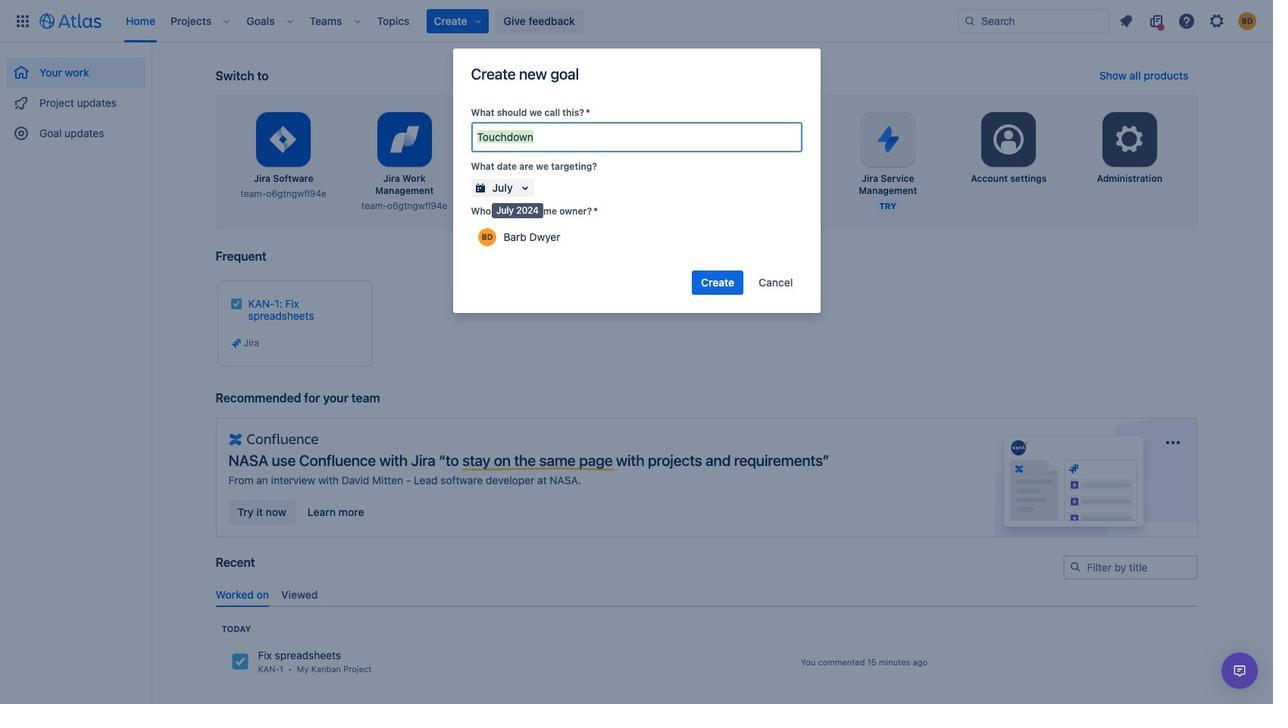 Task type: describe. For each thing, give the bounding box(es) containing it.
search image
[[1069, 561, 1081, 573]]

jira image
[[231, 653, 249, 671]]

top element
[[9, 0, 958, 42]]

Search field
[[958, 9, 1109, 33]]

1 settings image from the left
[[991, 121, 1027, 158]]



Task type: locate. For each thing, give the bounding box(es) containing it.
Filter by title field
[[1064, 557, 1196, 578]]

tab list
[[210, 582, 1204, 607]]

heading
[[222, 623, 251, 635]]

search image
[[964, 15, 976, 27]]

open intercom messenger image
[[1231, 662, 1249, 680]]

help image
[[1178, 12, 1196, 30]]

jira image
[[230, 337, 242, 349], [230, 337, 242, 349]]

group
[[6, 42, 146, 153]]

None search field
[[958, 9, 1109, 33]]

1 horizontal spatial settings image
[[1112, 121, 1148, 158]]

cross-flow recommendation banner element
[[216, 390, 1198, 555]]

settings image
[[991, 121, 1027, 158], [1112, 121, 1148, 158]]

0 horizontal spatial settings image
[[991, 121, 1027, 158]]

confluence image
[[228, 430, 318, 449], [228, 430, 318, 449]]

None field
[[473, 124, 801, 151]]

tooltip
[[492, 203, 543, 218]]

banner
[[0, 0, 1273, 42]]

2 settings image from the left
[[1112, 121, 1148, 158]]



Task type: vqa. For each thing, say whether or not it's contained in the screenshot.
Search icon
yes



